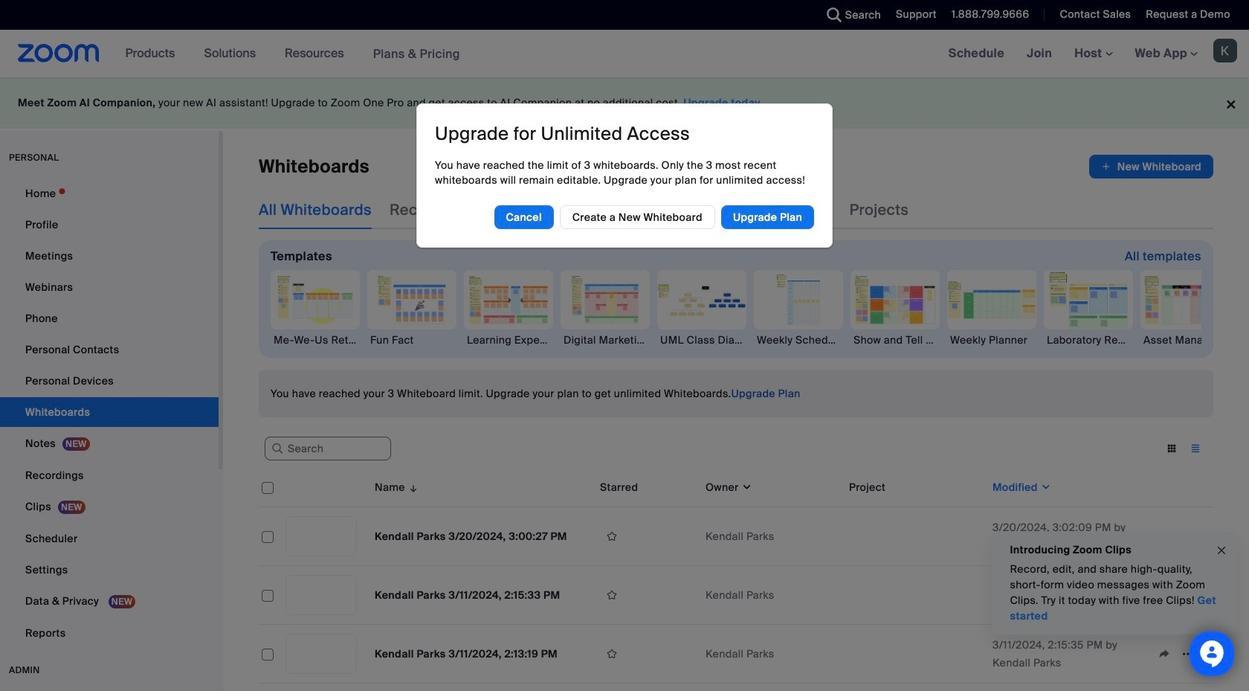Task type: describe. For each thing, give the bounding box(es) containing it.
personal menu menu
[[0, 179, 219, 649]]

tabs of all whiteboard page tab list
[[259, 190, 909, 229]]

meetings navigation
[[938, 30, 1250, 78]]

zoom logo image
[[18, 44, 99, 62]]

kendall parks 3/11/2024, 2:15:33 pm element
[[375, 588, 560, 602]]

show and tell with a twist element
[[851, 332, 940, 347]]

cell for kendall parks 3/11/2024, 2:13:19 pm element's "application"
[[844, 625, 987, 684]]

application for kendall parks 3/11/2024, 2:15:33 pm element at the left
[[600, 584, 694, 606]]

digital marketing canvas element
[[561, 332, 650, 347]]

asset management element
[[1141, 332, 1230, 347]]

kendall parks 3/20/2024, 3:00:27 pm element
[[375, 530, 567, 543]]

list mode, selected image
[[1184, 442, 1208, 455]]

application for kendall parks 3/11/2024, 2:13:19 pm element
[[600, 643, 694, 665]]

thumbnail of kendall parks 3/20/2024, 3:00:27 pm image
[[286, 517, 356, 556]]

me-we-us retrospective element
[[271, 332, 360, 347]]

application for kendall parks 3/20/2024, 3:00:27 pm 'element'
[[600, 525, 694, 547]]

weekly planner element
[[948, 332, 1037, 347]]

weekly schedule element
[[754, 332, 844, 347]]

thumbnail of kendall parks 3/11/2024, 2:15:33 pm image
[[286, 576, 356, 614]]

laboratory report element
[[1044, 332, 1134, 347]]



Task type: vqa. For each thing, say whether or not it's contained in the screenshot.
bottom be
no



Task type: locate. For each thing, give the bounding box(es) containing it.
Search text field
[[265, 437, 391, 461]]

close image
[[1216, 542, 1228, 559]]

learning experience canvas element
[[464, 332, 553, 347]]

3 cell from the top
[[844, 625, 987, 684]]

banner
[[0, 30, 1250, 78]]

arrow down image
[[405, 478, 419, 496]]

2 vertical spatial cell
[[844, 625, 987, 684]]

0 vertical spatial cell
[[844, 533, 987, 539]]

footer
[[0, 77, 1250, 129]]

product information navigation
[[114, 30, 472, 78]]

1 vertical spatial cell
[[844, 592, 987, 598]]

fun fact element
[[367, 332, 457, 347]]

dialog
[[417, 104, 833, 248]]

2 cell from the top
[[844, 592, 987, 598]]

cell
[[844, 533, 987, 539], [844, 592, 987, 598], [844, 625, 987, 684]]

grid mode, not selected image
[[1160, 442, 1184, 455]]

kendall parks 3/11/2024, 2:13:19 pm element
[[375, 647, 558, 661]]

uml class diagram element
[[658, 332, 747, 347]]

thumbnail of kendall parks 3/11/2024, 2:13:19 pm image
[[286, 634, 356, 673]]

cell for "application" for kendall parks 3/11/2024, 2:15:33 pm element at the left
[[844, 592, 987, 598]]

1 cell from the top
[[844, 533, 987, 539]]

cell for "application" corresponding to kendall parks 3/20/2024, 3:00:27 pm 'element'
[[844, 533, 987, 539]]

application
[[259, 468, 1214, 684], [600, 525, 694, 547], [600, 584, 694, 606], [600, 643, 694, 665]]

heading
[[435, 122, 690, 145]]



